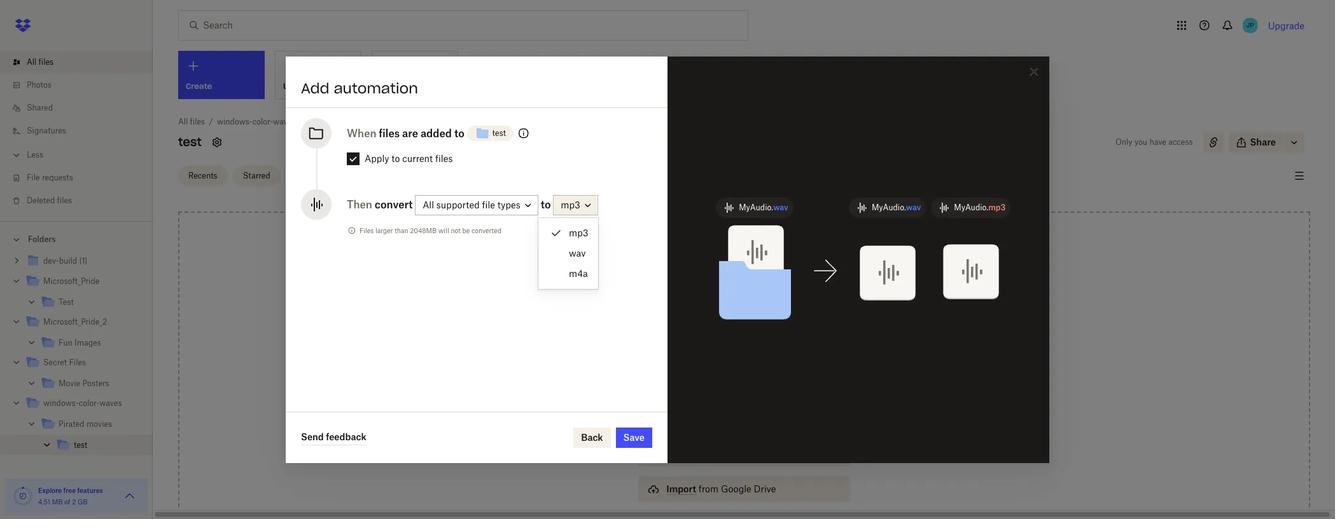 Task type: describe. For each thing, give the bounding box(es) containing it.
movies inside group
[[87, 420, 112, 430]]

fun images
[[59, 339, 101, 348]]

0 horizontal spatial pirated movies link
[[41, 417, 143, 434]]

folder
[[409, 81, 432, 91]]

add automation dialog
[[286, 56, 1049, 464]]

0 vertical spatial movies
[[336, 117, 361, 127]]

0 horizontal spatial to
[[392, 153, 400, 164]]

larger
[[375, 227, 393, 235]]

share button
[[1229, 132, 1284, 153]]

2 horizontal spatial wav
[[906, 203, 921, 213]]

explore
[[38, 488, 62, 495]]

movie posters
[[59, 379, 109, 389]]

signatures link
[[10, 120, 153, 143]]

secret files
[[43, 358, 86, 368]]

0 vertical spatial waves
[[273, 117, 296, 127]]

1 horizontal spatial color-
[[252, 117, 273, 127]]

automation
[[334, 79, 418, 97]]

waves inside group
[[99, 399, 122, 409]]

photos
[[27, 80, 52, 90]]

gb
[[78, 499, 88, 507]]

files larger than 2048mb will not be converted
[[360, 227, 502, 235]]

deleted files
[[27, 196, 72, 206]]

upgrade link
[[1268, 20, 1305, 31]]

you
[[1135, 137, 1148, 147]]

all files
[[27, 57, 54, 67]]

less image
[[10, 149, 23, 162]]

from
[[699, 484, 719, 495]]

files inside add automation dialog
[[360, 227, 374, 235]]

dropbox image
[[10, 13, 36, 38]]

all files link inside list
[[10, 51, 153, 74]]

test
[[59, 298, 74, 307]]

files for all files
[[39, 57, 54, 67]]

1 horizontal spatial pirated
[[308, 117, 334, 127]]

be
[[462, 227, 470, 235]]

3 myaudio. from the left
[[954, 203, 989, 213]]

added
[[421, 127, 452, 140]]

1 vertical spatial windows-color-waves link
[[25, 396, 143, 413]]

photos link
[[10, 74, 153, 97]]

convert
[[375, 198, 413, 211]]

deleted files link
[[10, 190, 153, 213]]

2 horizontal spatial to
[[541, 198, 551, 211]]

add
[[301, 79, 329, 97]]

create folder
[[380, 81, 432, 91]]

than
[[395, 227, 408, 235]]

windows-color-waves
[[43, 399, 122, 409]]

1 myaudio. from the left
[[739, 203, 773, 213]]

secret files link
[[25, 355, 143, 372]]

movie
[[59, 379, 80, 389]]

all files list item
[[0, 51, 153, 74]]

access
[[667, 449, 698, 460]]

0 horizontal spatial pirated
[[59, 420, 84, 430]]

fun
[[59, 339, 72, 348]]

1 horizontal spatial wav
[[773, 203, 788, 213]]

only you have access
[[1116, 137, 1193, 147]]

recents
[[188, 171, 217, 180]]

create
[[380, 81, 406, 91]]

all for all files / windows-color-waves / pirated movies
[[178, 117, 188, 127]]

only
[[1116, 137, 1133, 147]]

0 vertical spatial windows-
[[217, 117, 252, 127]]

recents button
[[178, 166, 228, 186]]

deleted
[[27, 196, 55, 206]]

list containing all files
[[0, 43, 153, 221]]

movie posters link
[[41, 376, 143, 393]]

test for 'test' button
[[492, 128, 506, 138]]

free
[[63, 488, 76, 495]]

microsoft_pride_2
[[43, 318, 107, 327]]

mp3 inside radio item
[[569, 228, 588, 239]]

0 horizontal spatial windows-
[[43, 399, 79, 409]]

all for all files
[[27, 57, 36, 67]]

microsoft_pride_2 link
[[25, 314, 143, 332]]

import from google drive
[[667, 484, 776, 495]]

microsoft_pride
[[43, 277, 100, 286]]

features
[[77, 488, 103, 495]]

1 myaudio. wav from the left
[[739, 203, 788, 213]]

have
[[1150, 137, 1167, 147]]

files for all files / windows-color-waves / pirated movies
[[190, 117, 205, 127]]

folders button
[[0, 230, 153, 249]]

signatures
[[27, 126, 66, 136]]

starred
[[243, 171, 270, 180]]

then
[[347, 198, 372, 211]]

0 horizontal spatial color-
[[79, 399, 99, 409]]



Task type: locate. For each thing, give the bounding box(es) containing it.
shared link
[[10, 97, 153, 120]]

waves down posters
[[99, 399, 122, 409]]

test left folder permissions icon at the top left of the page
[[492, 128, 506, 138]]

all
[[27, 57, 36, 67], [178, 117, 188, 127]]

1 vertical spatial movies
[[87, 420, 112, 430]]

fun images link
[[41, 335, 143, 353]]

myaudio. mp3
[[954, 203, 1006, 213]]

/ up recents
[[209, 117, 213, 127]]

to
[[454, 127, 464, 140], [392, 153, 400, 164], [541, 198, 551, 211]]

group containing microsoft_pride
[[0, 249, 153, 465]]

list
[[0, 43, 153, 221]]

files
[[360, 227, 374, 235], [69, 358, 86, 368]]

file
[[27, 173, 40, 183]]

1 vertical spatial all files link
[[178, 116, 205, 129]]

2048mb
[[410, 227, 437, 235]]

to right added
[[454, 127, 464, 140]]

all files / windows-color-waves / pirated movies
[[178, 117, 361, 127]]

/ down "add"
[[299, 117, 304, 127]]

2 horizontal spatial test
[[492, 128, 506, 138]]

1 horizontal spatial windows-
[[217, 117, 252, 127]]

color- down movie posters link on the left bottom
[[79, 399, 99, 409]]

movies up when
[[336, 117, 361, 127]]

0 vertical spatial windows-color-waves link
[[217, 116, 296, 129]]

None field
[[0, 0, 98, 14]]

m4a
[[569, 269, 588, 279]]

windows-color-waves link down movie posters on the left bottom of the page
[[25, 396, 143, 413]]

windows-
[[217, 117, 252, 127], [43, 399, 79, 409]]

test for test link
[[74, 441, 87, 451]]

test down pirated movies on the left of page
[[74, 441, 87, 451]]

files
[[39, 57, 54, 67], [190, 117, 205, 127], [379, 127, 400, 140], [435, 153, 453, 164], [57, 196, 72, 206]]

0 horizontal spatial wav
[[569, 248, 586, 259]]

0 vertical spatial pirated movies link
[[308, 116, 361, 129]]

secret
[[43, 358, 67, 368]]

of
[[64, 499, 70, 507]]

1 horizontal spatial test
[[178, 135, 202, 150]]

mp3 inside dropdown button
[[561, 200, 580, 211]]

files are added to
[[379, 127, 464, 140]]

less
[[27, 150, 43, 160]]

files down added
[[435, 153, 453, 164]]

1 vertical spatial windows-
[[43, 399, 79, 409]]

upgrade
[[1268, 20, 1305, 31]]

waves up starred button
[[273, 117, 296, 127]]

windows- up starred
[[217, 117, 252, 127]]

to left mp3 dropdown button
[[541, 198, 551, 211]]

more ways to add content element
[[636, 415, 853, 520]]

2 myaudio. from the left
[[872, 203, 906, 213]]

0 vertical spatial files
[[360, 227, 374, 235]]

google
[[721, 484, 751, 495]]

group
[[0, 249, 153, 465]]

files up photos at the left top
[[39, 57, 54, 67]]

folders
[[28, 235, 56, 244]]

1 horizontal spatial files
[[360, 227, 374, 235]]

posters
[[82, 379, 109, 389]]

0 horizontal spatial test
[[74, 441, 87, 451]]

files right deleted
[[57, 196, 72, 206]]

all inside list item
[[27, 57, 36, 67]]

current
[[402, 153, 433, 164]]

apply
[[365, 153, 389, 164]]

test up recents
[[178, 135, 202, 150]]

0 horizontal spatial files
[[69, 358, 86, 368]]

all files link
[[10, 51, 153, 74], [178, 116, 205, 129]]

file requests
[[27, 173, 73, 183]]

1 horizontal spatial windows-color-waves link
[[217, 116, 296, 129]]

0 horizontal spatial myaudio.
[[739, 203, 773, 213]]

share
[[1250, 137, 1276, 148]]

pirated movies link up test link
[[41, 417, 143, 434]]

0 horizontal spatial windows-color-waves link
[[25, 396, 143, 413]]

1 horizontal spatial waves
[[273, 117, 296, 127]]

mb
[[52, 499, 63, 507]]

1 horizontal spatial pirated movies link
[[308, 116, 361, 129]]

files down fun images
[[69, 358, 86, 368]]

0 vertical spatial pirated
[[308, 117, 334, 127]]

2
[[72, 499, 76, 507]]

0 horizontal spatial /
[[209, 117, 213, 127]]

1 / from the left
[[209, 117, 213, 127]]

access button
[[639, 442, 850, 467]]

files for deleted files
[[57, 196, 72, 206]]

access
[[1169, 137, 1193, 147]]

windows-color-waves link up starred
[[217, 116, 296, 129]]

myaudio. wav
[[739, 203, 788, 213], [872, 203, 921, 213]]

are
[[402, 127, 418, 140]]

1 vertical spatial all
[[178, 117, 188, 127]]

files up recents
[[190, 117, 205, 127]]

windows-color-waves link
[[217, 116, 296, 129], [25, 396, 143, 413]]

pirated movies link
[[308, 116, 361, 129], [41, 417, 143, 434]]

pirated movies link down "add"
[[308, 116, 361, 129]]

pirated down the windows-color-waves at the bottom
[[59, 420, 84, 430]]

requests
[[42, 173, 73, 183]]

movies up test link
[[87, 420, 112, 430]]

shared
[[27, 103, 53, 113]]

file requests link
[[10, 167, 153, 190]]

1 horizontal spatial myaudio.
[[872, 203, 906, 213]]

1 vertical spatial to
[[392, 153, 400, 164]]

files left larger
[[360, 227, 374, 235]]

microsoft_pride link
[[25, 274, 143, 291]]

test button
[[467, 121, 514, 146]]

0 horizontal spatial myaudio. wav
[[739, 203, 788, 213]]

1 vertical spatial waves
[[99, 399, 122, 409]]

0 horizontal spatial all
[[27, 57, 36, 67]]

movies
[[336, 117, 361, 127], [87, 420, 112, 430]]

quota usage element
[[13, 487, 33, 507]]

1 horizontal spatial /
[[299, 117, 304, 127]]

color-
[[252, 117, 273, 127], [79, 399, 99, 409]]

starred button
[[233, 166, 281, 186]]

1 horizontal spatial movies
[[336, 117, 361, 127]]

drive
[[754, 484, 776, 495]]

color- up starred
[[252, 117, 273, 127]]

pirated down "add"
[[308, 117, 334, 127]]

all up recents button
[[178, 117, 188, 127]]

mp3 radio item
[[538, 223, 599, 244]]

mp3 button
[[553, 195, 598, 216]]

windows- down movie
[[43, 399, 79, 409]]

folder permissions image
[[516, 126, 531, 141]]

0 horizontal spatial waves
[[99, 399, 122, 409]]

converted
[[472, 227, 502, 235]]

apply to current files
[[365, 153, 453, 164]]

1 vertical spatial files
[[69, 358, 86, 368]]

files left are
[[379, 127, 400, 140]]

mp3
[[561, 200, 580, 211], [989, 203, 1006, 213], [569, 228, 588, 239]]

2 horizontal spatial myaudio.
[[954, 203, 989, 213]]

1 vertical spatial pirated
[[59, 420, 84, 430]]

0 vertical spatial all files link
[[10, 51, 153, 74]]

test link
[[41, 295, 143, 312]]

explore free features 4.51 mb of 2 gb
[[38, 488, 103, 507]]

0 vertical spatial all
[[27, 57, 36, 67]]

test inside button
[[492, 128, 506, 138]]

all files link up recents
[[178, 116, 205, 129]]

0 vertical spatial to
[[454, 127, 464, 140]]

files inside all files list item
[[39, 57, 54, 67]]

1 vertical spatial color-
[[79, 399, 99, 409]]

0 horizontal spatial all files link
[[10, 51, 153, 74]]

files inside deleted files link
[[57, 196, 72, 206]]

pirated movies
[[59, 420, 112, 430]]

1 horizontal spatial myaudio. wav
[[872, 203, 921, 213]]

1 horizontal spatial to
[[454, 127, 464, 140]]

2 / from the left
[[299, 117, 304, 127]]

files inside secret files link
[[69, 358, 86, 368]]

test link
[[56, 438, 143, 455]]

pirated
[[308, 117, 334, 127], [59, 420, 84, 430]]

add automation
[[301, 79, 418, 97]]

2 myaudio. wav from the left
[[872, 203, 921, 213]]

create folder button
[[372, 51, 458, 99]]

will
[[439, 227, 449, 235]]

2 vertical spatial to
[[541, 198, 551, 211]]

when
[[347, 127, 376, 140]]

all files link up shared "link"
[[10, 51, 153, 74]]

1 horizontal spatial all
[[178, 117, 188, 127]]

4.51
[[38, 499, 50, 507]]

1 vertical spatial pirated movies link
[[41, 417, 143, 434]]

import
[[667, 484, 696, 495]]

waves
[[273, 117, 296, 127], [99, 399, 122, 409]]

to right apply
[[392, 153, 400, 164]]

not
[[451, 227, 461, 235]]

1 horizontal spatial all files link
[[178, 116, 205, 129]]

0 horizontal spatial movies
[[87, 420, 112, 430]]

0 vertical spatial color-
[[252, 117, 273, 127]]

all up photos at the left top
[[27, 57, 36, 67]]

images
[[75, 339, 101, 348]]



Task type: vqa. For each thing, say whether or not it's contained in the screenshot.
"2"
yes



